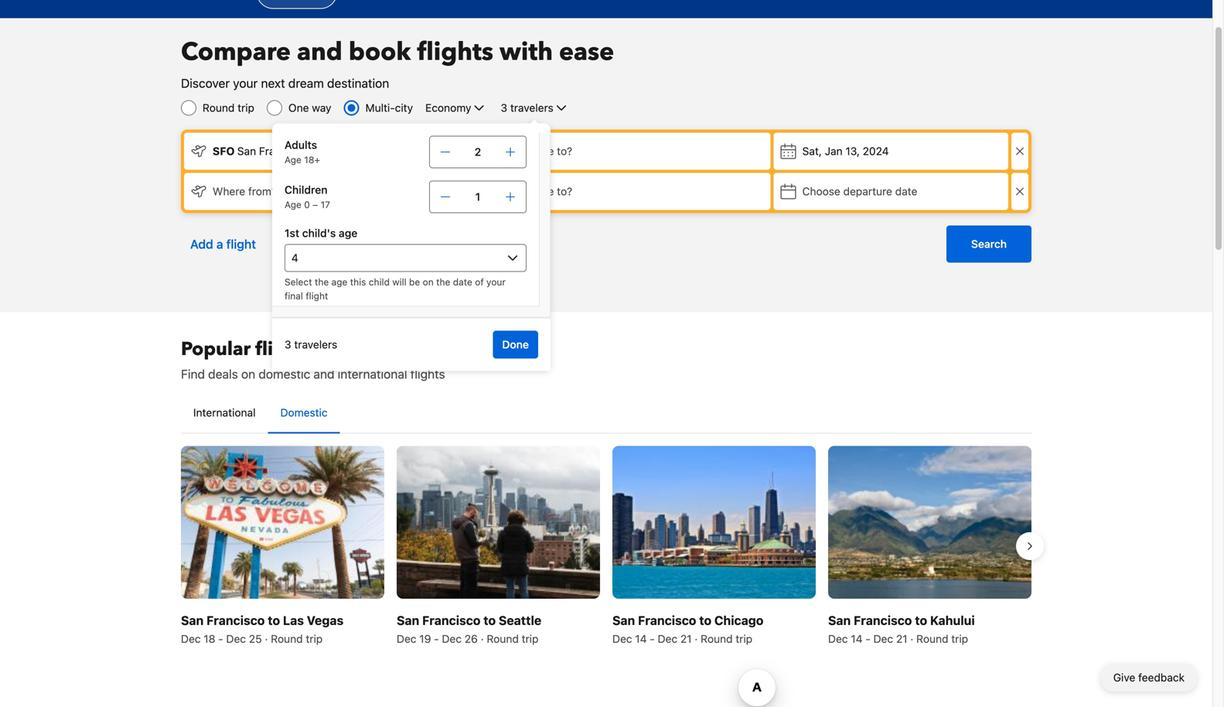 Task type: locate. For each thing, give the bounding box(es) containing it.
trip for san francisco to seattle
[[522, 632, 539, 645]]

1 vertical spatial where to? button
[[493, 173, 771, 210]]

where to? right 1
[[522, 185, 573, 198]]

0 horizontal spatial 3 travelers
[[285, 338, 338, 351]]

where to?
[[522, 145, 573, 157], [522, 185, 573, 198]]

deals
[[208, 367, 238, 381]]

where inside popup button
[[213, 185, 245, 198]]

4 francisco from the left
[[854, 613, 913, 628]]

1 francisco from the left
[[207, 613, 265, 628]]

age left this
[[332, 277, 348, 287]]

round inside san francisco to chicago dec 14 - dec 21 · round trip
[[701, 632, 733, 645]]

francisco
[[207, 613, 265, 628], [423, 613, 481, 628], [638, 613, 697, 628], [854, 613, 913, 628]]

1 21 from the left
[[681, 632, 692, 645]]

san francisco to kahului dec 14 - dec 21 · round trip
[[829, 613, 975, 645]]

· for san francisco to chicago
[[695, 632, 698, 645]]

francisco up '26'
[[423, 613, 481, 628]]

3 dec from the left
[[397, 632, 417, 645]]

age for the
[[332, 277, 348, 287]]

3 inside the 3 travelers dropdown button
[[501, 101, 508, 114]]

age left 0
[[285, 199, 302, 210]]

3 travelers
[[501, 101, 554, 114], [285, 338, 338, 351]]

1 vertical spatial age
[[332, 277, 348, 287]]

1 horizontal spatial 14
[[851, 632, 863, 645]]

0 vertical spatial travelers
[[511, 101, 554, 114]]

san for san francisco to kahului
[[829, 613, 851, 628]]

be
[[409, 277, 420, 287]]

0 horizontal spatial date
[[453, 277, 473, 287]]

sfo
[[213, 145, 235, 157]]

3 travelers button
[[499, 99, 571, 117]]

popular
[[181, 337, 251, 362]]

- inside san francisco to las vegas dec 18 - dec 25 · round trip
[[218, 632, 223, 645]]

date
[[896, 185, 918, 198], [453, 277, 473, 287]]

1 vertical spatial on
[[241, 367, 256, 381]]

las
[[283, 613, 304, 628]]

0 horizontal spatial travelers
[[294, 338, 338, 351]]

the right select
[[315, 277, 329, 287]]

4 - from the left
[[866, 632, 871, 645]]

19
[[420, 632, 431, 645]]

1 horizontal spatial on
[[423, 277, 434, 287]]

trip left one
[[238, 101, 255, 114]]

flights up economy
[[417, 35, 494, 69]]

date inside popup button
[[896, 185, 918, 198]]

travelers
[[511, 101, 554, 114], [294, 338, 338, 351]]

near
[[317, 337, 358, 362]]

select the age this child will be on the date of your final flight
[[285, 277, 506, 301]]

date right departure
[[896, 185, 918, 198]]

4 · from the left
[[911, 632, 914, 645]]

1 vertical spatial your
[[487, 277, 506, 287]]

21
[[681, 632, 692, 645], [897, 632, 908, 645]]

- inside san francisco to kahului dec 14 - dec 21 · round trip
[[866, 632, 871, 645]]

0 vertical spatial age
[[339, 227, 358, 239]]

to left kahului
[[916, 613, 928, 628]]

where to? button
[[493, 133, 771, 170], [493, 173, 771, 210]]

1 horizontal spatial flight
[[306, 291, 328, 301]]

where down the 3 travelers dropdown button
[[522, 145, 554, 157]]

1 dec from the left
[[181, 632, 201, 645]]

san inside san francisco to seattle dec 19 - dec 26 · round trip
[[397, 613, 420, 628]]

on inside select the age this child will be on the date of your final flight
[[423, 277, 434, 287]]

on right deals
[[241, 367, 256, 381]]

1 to from the left
[[268, 613, 280, 628]]

feedback
[[1139, 671, 1185, 684]]

-
[[218, 632, 223, 645], [434, 632, 439, 645], [650, 632, 655, 645], [866, 632, 871, 645]]

round inside san francisco to seattle dec 19 - dec 26 · round trip
[[487, 632, 519, 645]]

sat, jan 13, 2024 button
[[774, 133, 1009, 170]]

francisco up 25
[[207, 613, 265, 628]]

2 14 from the left
[[851, 632, 863, 645]]

you
[[362, 337, 396, 362]]

to for kahului
[[916, 613, 928, 628]]

1 horizontal spatial 3
[[501, 101, 508, 114]]

–
[[313, 199, 318, 210]]

0 horizontal spatial flight
[[226, 237, 256, 251]]

1 vertical spatial flight
[[306, 291, 328, 301]]

0 vertical spatial flights
[[417, 35, 494, 69]]

1 vertical spatial flights
[[255, 337, 313, 362]]

flight right a on the top left
[[226, 237, 256, 251]]

2 · from the left
[[481, 632, 484, 645]]

· inside san francisco to seattle dec 19 - dec 26 · round trip
[[481, 632, 484, 645]]

2 - from the left
[[434, 632, 439, 645]]

· inside san francisco to chicago dec 14 - dec 21 · round trip
[[695, 632, 698, 645]]

3 up domestic
[[285, 338, 291, 351]]

1 vertical spatial 3
[[285, 338, 291, 351]]

0 horizontal spatial 21
[[681, 632, 692, 645]]

age for adults
[[285, 154, 302, 165]]

trip down seattle
[[522, 632, 539, 645]]

san francisco to seattle dec 19 - dec 26 · round trip
[[397, 613, 542, 645]]

san for san francisco to las vegas
[[181, 613, 204, 628]]

round down seattle
[[487, 632, 519, 645]]

0 vertical spatial and
[[297, 35, 343, 69]]

domestic
[[281, 406, 328, 419]]

trip inside san francisco to chicago dec 14 - dec 21 · round trip
[[736, 632, 753, 645]]

san francisco to las vegas image
[[181, 446, 385, 599]]

flights right the international
[[411, 367, 445, 381]]

2 to? from the top
[[557, 185, 573, 198]]

date left of
[[453, 277, 473, 287]]

age inside select the age this child will be on the date of your final flight
[[332, 277, 348, 287]]

and
[[297, 35, 343, 69], [314, 367, 335, 381]]

round down chicago
[[701, 632, 733, 645]]

flight inside button
[[226, 237, 256, 251]]

3 · from the left
[[695, 632, 698, 645]]

on right 'be'
[[423, 277, 434, 287]]

13,
[[846, 145, 860, 157]]

1 vertical spatial and
[[314, 367, 335, 381]]

trip
[[238, 101, 255, 114], [306, 632, 323, 645], [522, 632, 539, 645], [736, 632, 753, 645], [952, 632, 969, 645]]

san francisco to chicago dec 14 - dec 21 · round trip
[[613, 613, 764, 645]]

to left las
[[268, 613, 280, 628]]

san inside san francisco to chicago dec 14 - dec 21 · round trip
[[613, 613, 635, 628]]

francisco inside san francisco to chicago dec 14 - dec 21 · round trip
[[638, 613, 697, 628]]

0 vertical spatial 3
[[501, 101, 508, 114]]

where right 1
[[522, 185, 554, 198]]

1 age from the top
[[285, 154, 302, 165]]

2 where to? from the top
[[522, 185, 573, 198]]

0 vertical spatial age
[[285, 154, 302, 165]]

1 vertical spatial to?
[[557, 185, 573, 198]]

0 vertical spatial where to? button
[[493, 133, 771, 170]]

trip inside san francisco to seattle dec 19 - dec 26 · round trip
[[522, 632, 539, 645]]

choose
[[803, 185, 841, 198]]

2 where to? button from the top
[[493, 173, 771, 210]]

1 vertical spatial travelers
[[294, 338, 338, 351]]

3
[[501, 101, 508, 114], [285, 338, 291, 351]]

francisco inside san francisco to seattle dec 19 - dec 26 · round trip
[[423, 613, 481, 628]]

choose departure date button
[[774, 173, 1009, 210]]

travelers up domestic
[[294, 338, 338, 351]]

region
[[169, 440, 1045, 653]]

chicago
[[715, 613, 764, 628]]

18+
[[304, 154, 320, 165]]

and up dream
[[297, 35, 343, 69]]

and down near
[[314, 367, 335, 381]]

1 - from the left
[[218, 632, 223, 645]]

2 to from the left
[[484, 613, 496, 628]]

trip down vegas
[[306, 632, 323, 645]]

1 14 from the left
[[636, 632, 647, 645]]

tab list
[[181, 393, 1032, 434]]

0 vertical spatial 3 travelers
[[501, 101, 554, 114]]

child
[[369, 277, 390, 287]]

flight right final
[[306, 291, 328, 301]]

4 to from the left
[[916, 613, 928, 628]]

1 san from the left
[[181, 613, 204, 628]]

multi-
[[366, 101, 395, 114]]

1 vertical spatial 3 travelers
[[285, 338, 338, 351]]

age
[[285, 154, 302, 165], [285, 199, 302, 210]]

your left next
[[233, 76, 258, 91]]

destination
[[327, 76, 389, 91]]

14 for san francisco to chicago
[[636, 632, 647, 645]]

francisco for seattle
[[423, 613, 481, 628]]

international button
[[181, 393, 268, 433]]

14 inside san francisco to kahului dec 14 - dec 21 · round trip
[[851, 632, 863, 645]]

done button
[[493, 331, 539, 359]]

- inside san francisco to chicago dec 14 - dec 21 · round trip
[[650, 632, 655, 645]]

3 right economy
[[501, 101, 508, 114]]

0 vertical spatial your
[[233, 76, 258, 91]]

children
[[285, 183, 328, 196]]

1 vertical spatial date
[[453, 277, 473, 287]]

2 san from the left
[[397, 613, 420, 628]]

to for seattle
[[484, 613, 496, 628]]

to inside san francisco to las vegas dec 18 - dec 25 · round trip
[[268, 613, 280, 628]]

flight
[[226, 237, 256, 251], [306, 291, 328, 301]]

3 san from the left
[[613, 613, 635, 628]]

round inside san francisco to kahului dec 14 - dec 21 · round trip
[[917, 632, 949, 645]]

4 san from the left
[[829, 613, 851, 628]]

14
[[636, 632, 647, 645], [851, 632, 863, 645]]

child's
[[302, 227, 336, 239]]

francisco left kahului
[[854, 613, 913, 628]]

·
[[265, 632, 268, 645], [481, 632, 484, 645], [695, 632, 698, 645], [911, 632, 914, 645]]

1 vertical spatial age
[[285, 199, 302, 210]]

to left seattle
[[484, 613, 496, 628]]

1 horizontal spatial date
[[896, 185, 918, 198]]

seattle
[[499, 613, 542, 628]]

age down adults
[[285, 154, 302, 165]]

3 francisco from the left
[[638, 613, 697, 628]]

2 francisco from the left
[[423, 613, 481, 628]]

1 horizontal spatial your
[[487, 277, 506, 287]]

1 horizontal spatial 21
[[897, 632, 908, 645]]

san inside san francisco to kahului dec 14 - dec 21 · round trip
[[829, 613, 851, 628]]

1 horizontal spatial the
[[436, 277, 451, 287]]

round for san francisco to chicago
[[701, 632, 733, 645]]

age for children
[[285, 199, 302, 210]]

· inside san francisco to kahului dec 14 - dec 21 · round trip
[[911, 632, 914, 645]]

add
[[190, 237, 213, 251]]

san inside san francisco to las vegas dec 18 - dec 25 · round trip
[[181, 613, 204, 628]]

final
[[285, 291, 303, 301]]

2 21 from the left
[[897, 632, 908, 645]]

1 · from the left
[[265, 632, 268, 645]]

san
[[181, 613, 204, 628], [397, 613, 420, 628], [613, 613, 635, 628], [829, 613, 851, 628]]

trip down kahului
[[952, 632, 969, 645]]

0 vertical spatial to?
[[557, 145, 573, 157]]

your
[[233, 76, 258, 91], [487, 277, 506, 287]]

francisco inside san francisco to kahului dec 14 - dec 21 · round trip
[[854, 613, 913, 628]]

on
[[423, 277, 434, 287], [241, 367, 256, 381]]

dec
[[181, 632, 201, 645], [226, 632, 246, 645], [397, 632, 417, 645], [442, 632, 462, 645], [613, 632, 633, 645], [658, 632, 678, 645], [829, 632, 848, 645], [874, 632, 894, 645]]

age right child's
[[339, 227, 358, 239]]

and inside 'compare and book flights with ease discover your next dream destination'
[[297, 35, 343, 69]]

3 travelers down with
[[501, 101, 554, 114]]

to left chicago
[[700, 613, 712, 628]]

where to? down the 3 travelers dropdown button
[[522, 145, 573, 157]]

select
[[285, 277, 312, 287]]

21 inside san francisco to chicago dec 14 - dec 21 · round trip
[[681, 632, 692, 645]]

next
[[261, 76, 285, 91]]

age inside children age 0 – 17
[[285, 199, 302, 210]]

14 inside san francisco to chicago dec 14 - dec 21 · round trip
[[636, 632, 647, 645]]

flights up domestic
[[255, 337, 313, 362]]

from?
[[248, 185, 277, 198]]

3 travelers up domestic
[[285, 338, 338, 351]]

1 vertical spatial where to?
[[522, 185, 573, 198]]

age
[[339, 227, 358, 239], [332, 277, 348, 287]]

children age 0 – 17
[[285, 183, 330, 210]]

1 horizontal spatial travelers
[[511, 101, 554, 114]]

0 vertical spatial flight
[[226, 237, 256, 251]]

the right 'be'
[[436, 277, 451, 287]]

2 age from the top
[[285, 199, 302, 210]]

this
[[350, 277, 366, 287]]

1st child's age
[[285, 227, 358, 239]]

4 dec from the left
[[442, 632, 462, 645]]

flights inside 'compare and book flights with ease discover your next dream destination'
[[417, 35, 494, 69]]

where left the from?
[[213, 185, 245, 198]]

0 horizontal spatial 14
[[636, 632, 647, 645]]

3 to from the left
[[700, 613, 712, 628]]

flights
[[417, 35, 494, 69], [255, 337, 313, 362], [411, 367, 445, 381]]

1 where to? from the top
[[522, 145, 573, 157]]

1 where to? button from the top
[[493, 133, 771, 170]]

where to? for sat, jan 13, 2024
[[522, 145, 573, 157]]

1 to? from the top
[[557, 145, 573, 157]]

your right of
[[487, 277, 506, 287]]

14 for san francisco to kahului
[[851, 632, 863, 645]]

round down las
[[271, 632, 303, 645]]

where
[[522, 145, 554, 157], [213, 185, 245, 198], [522, 185, 554, 198]]

21 inside san francisco to kahului dec 14 - dec 21 · round trip
[[897, 632, 908, 645]]

discover
[[181, 76, 230, 91]]

0 vertical spatial where to?
[[522, 145, 573, 157]]

2 the from the left
[[436, 277, 451, 287]]

san francisco to chicago image
[[613, 446, 816, 599]]

3 - from the left
[[650, 632, 655, 645]]

0 horizontal spatial the
[[315, 277, 329, 287]]

- inside san francisco to seattle dec 19 - dec 26 · round trip
[[434, 632, 439, 645]]

round down kahului
[[917, 632, 949, 645]]

0 horizontal spatial your
[[233, 76, 258, 91]]

trip inside san francisco to kahului dec 14 - dec 21 · round trip
[[952, 632, 969, 645]]

age inside adults age 18+
[[285, 154, 302, 165]]

travelers down with
[[511, 101, 554, 114]]

san francisco to kahului image
[[829, 446, 1032, 599]]

one
[[289, 101, 309, 114]]

a
[[217, 237, 223, 251]]

1 horizontal spatial 3 travelers
[[501, 101, 554, 114]]

francisco left chicago
[[638, 613, 697, 628]]

trip down chicago
[[736, 632, 753, 645]]

sat,
[[803, 145, 822, 157]]

region containing san francisco to las vegas
[[169, 440, 1045, 653]]

tab list containing international
[[181, 393, 1032, 434]]

francisco inside san francisco to las vegas dec 18 - dec 25 · round trip
[[207, 613, 265, 628]]

to?
[[557, 145, 573, 157], [557, 185, 573, 198]]

0 vertical spatial date
[[896, 185, 918, 198]]

0 horizontal spatial on
[[241, 367, 256, 381]]

0 vertical spatial on
[[423, 277, 434, 287]]

international
[[338, 367, 407, 381]]

to inside san francisco to seattle dec 19 - dec 26 · round trip
[[484, 613, 496, 628]]

to inside san francisco to kahului dec 14 - dec 21 · round trip
[[916, 613, 928, 628]]

3 travelers inside dropdown button
[[501, 101, 554, 114]]

to inside san francisco to chicago dec 14 - dec 21 · round trip
[[700, 613, 712, 628]]

flight inside select the age this child will be on the date of your final flight
[[306, 291, 328, 301]]



Task type: describe. For each thing, give the bounding box(es) containing it.
one way
[[289, 101, 332, 114]]

give
[[1114, 671, 1136, 684]]

sfo button
[[184, 133, 462, 170]]

will
[[393, 277, 407, 287]]

2 vertical spatial flights
[[411, 367, 445, 381]]

vegas
[[307, 613, 344, 628]]

17
[[321, 199, 330, 210]]

25
[[249, 632, 262, 645]]

your inside 'compare and book flights with ease discover your next dream destination'
[[233, 76, 258, 91]]

0
[[304, 199, 310, 210]]

search button
[[947, 226, 1032, 263]]

date inside select the age this child will be on the date of your final flight
[[453, 277, 473, 287]]

san for san francisco to chicago
[[613, 613, 635, 628]]

travelers inside the 3 travelers dropdown button
[[511, 101, 554, 114]]

give feedback
[[1114, 671, 1185, 684]]

2
[[475, 145, 481, 158]]

age for child's
[[339, 227, 358, 239]]

where from? button
[[184, 173, 462, 210]]

round inside san francisco to las vegas dec 18 - dec 25 · round trip
[[271, 632, 303, 645]]

where to? button for choose
[[493, 173, 771, 210]]

done
[[502, 338, 529, 351]]

departure
[[844, 185, 893, 198]]

economy
[[426, 101, 472, 114]]

popular flights near you find deals on domestic and international flights
[[181, 337, 445, 381]]

with
[[500, 35, 553, 69]]

2024
[[863, 145, 890, 157]]

adults
[[285, 139, 317, 151]]

1
[[476, 190, 481, 203]]

adults age 18+
[[285, 139, 320, 165]]

0 horizontal spatial 3
[[285, 338, 291, 351]]

to for chicago
[[700, 613, 712, 628]]

trip inside san francisco to las vegas dec 18 - dec 25 · round trip
[[306, 632, 323, 645]]

san for san francisco to seattle
[[397, 613, 420, 628]]

round for san francisco to kahului
[[917, 632, 949, 645]]

domestic button
[[268, 393, 340, 433]]

- for san francisco to chicago
[[650, 632, 655, 645]]

where for sfo
[[522, 145, 554, 157]]

francisco for las
[[207, 613, 265, 628]]

round trip
[[203, 101, 255, 114]]

- for san francisco to seattle
[[434, 632, 439, 645]]

domestic
[[259, 367, 310, 381]]

compare
[[181, 35, 291, 69]]

ease
[[559, 35, 615, 69]]

jan
[[825, 145, 843, 157]]

where from?
[[213, 185, 277, 198]]

- for san francisco to kahului
[[866, 632, 871, 645]]

to for las
[[268, 613, 280, 628]]

to? for choose
[[557, 185, 573, 198]]

add a flight
[[190, 237, 256, 251]]

book
[[349, 35, 411, 69]]

· for san francisco to kahului
[[911, 632, 914, 645]]

where to? for choose departure date
[[522, 185, 573, 198]]

kahului
[[931, 613, 975, 628]]

find
[[181, 367, 205, 381]]

2 dec from the left
[[226, 632, 246, 645]]

· for san francisco to seattle
[[481, 632, 484, 645]]

give feedback button
[[1102, 664, 1198, 692]]

city
[[395, 101, 413, 114]]

add a flight button
[[181, 226, 265, 263]]

1st
[[285, 227, 300, 239]]

18
[[204, 632, 215, 645]]

francisco for kahului
[[854, 613, 913, 628]]

· inside san francisco to las vegas dec 18 - dec 25 · round trip
[[265, 632, 268, 645]]

21 for chicago
[[681, 632, 692, 645]]

choose departure date
[[803, 185, 918, 198]]

round down discover
[[203, 101, 235, 114]]

way
[[312, 101, 332, 114]]

8 dec from the left
[[874, 632, 894, 645]]

trip for san francisco to kahului
[[952, 632, 969, 645]]

to? for sat,
[[557, 145, 573, 157]]

on inside 'popular flights near you find deals on domestic and international flights'
[[241, 367, 256, 381]]

and inside 'popular flights near you find deals on domestic and international flights'
[[314, 367, 335, 381]]

round for san francisco to seattle
[[487, 632, 519, 645]]

sat, jan 13, 2024
[[803, 145, 890, 157]]

san francisco to las vegas dec 18 - dec 25 · round trip
[[181, 613, 344, 645]]

7 dec from the left
[[829, 632, 848, 645]]

of
[[475, 277, 484, 287]]

your inside select the age this child will be on the date of your final flight
[[487, 277, 506, 287]]

trip for san francisco to chicago
[[736, 632, 753, 645]]

compare and book flights with ease discover your next dream destination
[[181, 35, 615, 91]]

francisco for chicago
[[638, 613, 697, 628]]

6 dec from the left
[[658, 632, 678, 645]]

san francisco to seattle image
[[397, 446, 600, 599]]

dream
[[288, 76, 324, 91]]

21 for kahului
[[897, 632, 908, 645]]

where to? button for sat,
[[493, 133, 771, 170]]

5 dec from the left
[[613, 632, 633, 645]]

search
[[972, 238, 1008, 250]]

international
[[193, 406, 256, 419]]

1 the from the left
[[315, 277, 329, 287]]

where for where from?
[[522, 185, 554, 198]]

multi-city
[[366, 101, 413, 114]]

26
[[465, 632, 478, 645]]



Task type: vqa. For each thing, say whether or not it's contained in the screenshot.
date
yes



